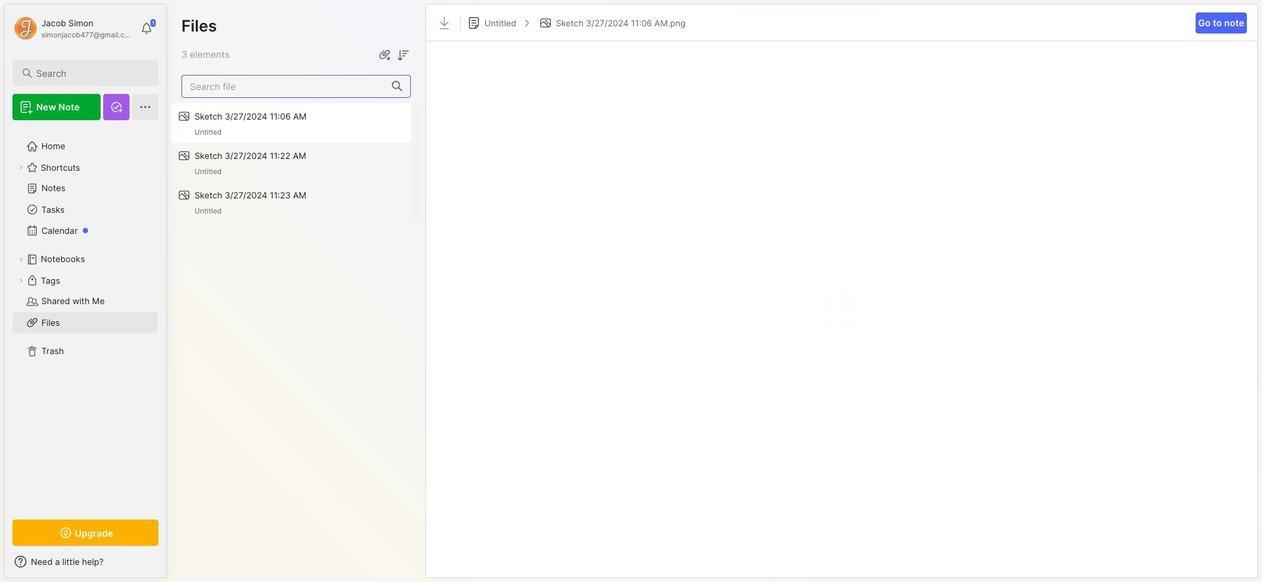 Task type: locate. For each thing, give the bounding box(es) containing it.
WHAT'S NEW field
[[5, 552, 166, 573]]

tree
[[5, 128, 166, 508]]

tree inside main element
[[5, 128, 166, 508]]

expand notebooks image
[[17, 256, 25, 264]]

None search field
[[36, 65, 147, 81]]

Search file text field
[[182, 75, 384, 97]]



Task type: vqa. For each thing, say whether or not it's contained in the screenshot.
'Add filters' Icon
no



Task type: describe. For each thing, give the bounding box(es) containing it.
click to collapse image
[[166, 558, 176, 574]]

main element
[[0, 0, 171, 583]]

preview image
[[822, 55, 862, 565]]

none search field inside main element
[[36, 65, 147, 81]]

Account field
[[12, 15, 134, 41]]

expand tags image
[[17, 277, 25, 285]]

vhjsd field
[[395, 46, 411, 63]]

Search text field
[[36, 67, 147, 80]]



